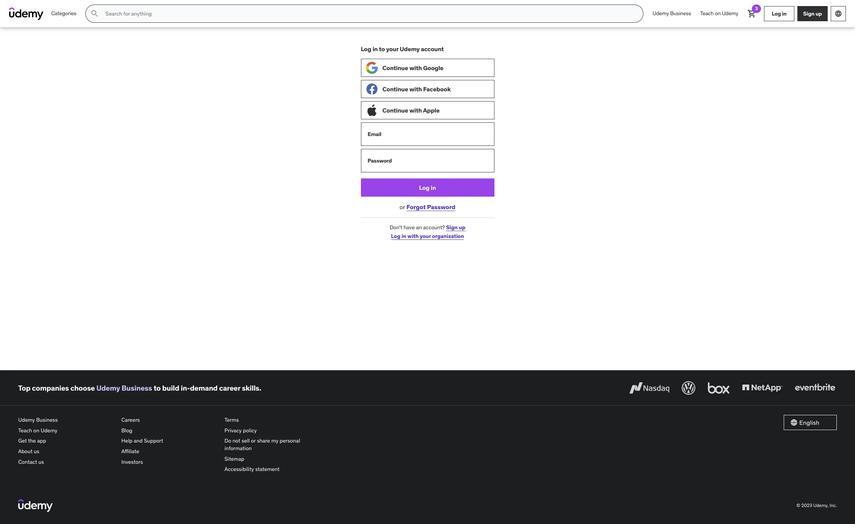 Task type: describe. For each thing, give the bounding box(es) containing it.
top companies choose udemy business to build in-demand career skills.
[[18, 384, 261, 393]]

log in for log in button
[[419, 184, 436, 191]]

choose
[[70, 384, 95, 393]]

0 vertical spatial teach
[[701, 10, 714, 17]]

with inside don't have an account? sign up log in with your organization
[[408, 233, 419, 240]]

not
[[233, 438, 240, 445]]

your inside don't have an account? sign up log in with your organization
[[420, 233, 431, 240]]

don't have an account? sign up log in with your organization
[[390, 224, 466, 240]]

continue with apple
[[383, 106, 440, 114]]

statement
[[255, 466, 280, 473]]

facebook
[[423, 85, 451, 93]]

build
[[162, 384, 179, 393]]

0 horizontal spatial sign up link
[[446, 224, 466, 231]]

business for udemy business teach on udemy get the app about us contact us
[[36, 417, 58, 424]]

© 2023 udemy, inc.
[[797, 503, 837, 509]]

careers link
[[121, 416, 219, 426]]

with for google
[[410, 64, 422, 72]]

in down search for anything text field
[[373, 45, 378, 53]]

continue with google
[[383, 64, 444, 72]]

do not sell or share my personal information button
[[225, 436, 322, 454]]

terms
[[225, 417, 239, 424]]

in-
[[181, 384, 190, 393]]

udemy,
[[814, 503, 829, 509]]

log right the 3
[[772, 10, 781, 17]]

2023
[[802, 503, 813, 509]]

career
[[219, 384, 240, 393]]

0 vertical spatial udemy image
[[9, 7, 44, 20]]

small image
[[791, 419, 798, 427]]

forgot password link
[[407, 203, 456, 211]]

blog
[[121, 428, 132, 434]]

0 vertical spatial sign up link
[[798, 6, 828, 21]]

categories
[[51, 10, 76, 17]]

log in link
[[765, 6, 795, 21]]

0 vertical spatial or
[[400, 203, 405, 211]]

english
[[800, 419, 820, 427]]

continue with facebook
[[383, 85, 451, 93]]

blog link
[[121, 426, 219, 436]]

accessibility
[[225, 466, 254, 473]]

support
[[144, 438, 163, 445]]

log in for the log in link
[[772, 10, 787, 17]]

choose a language image
[[835, 10, 843, 17]]

3
[[756, 6, 758, 11]]

0 vertical spatial up
[[816, 10, 822, 17]]

1 vertical spatial udemy image
[[18, 500, 53, 513]]

help
[[121, 438, 133, 445]]

log inside don't have an account? sign up log in with your organization
[[391, 233, 401, 240]]

teach inside udemy business teach on udemy get the app about us contact us
[[18, 428, 32, 434]]

or inside terms privacy policy do not sell or share my personal information sitemap accessibility statement
[[251, 438, 256, 445]]

get the app link
[[18, 436, 115, 447]]

terms link
[[225, 416, 322, 426]]

google
[[423, 64, 444, 72]]

english button
[[784, 416, 837, 431]]

udemy business
[[653, 10, 691, 17]]

personal
[[280, 438, 300, 445]]

share
[[257, 438, 270, 445]]

sell
[[242, 438, 250, 445]]

don't
[[390, 224, 403, 231]]

log down search for anything text field
[[361, 45, 371, 53]]

password
[[427, 203, 456, 211]]

log in with your organization link
[[391, 233, 464, 240]]

0 vertical spatial to
[[379, 45, 385, 53]]

do
[[225, 438, 231, 445]]

investors link
[[121, 457, 219, 468]]

have
[[404, 224, 415, 231]]

submit search image
[[90, 9, 100, 18]]

1 horizontal spatial business
[[122, 384, 152, 393]]

with for apple
[[410, 106, 422, 114]]

1 vertical spatial us
[[38, 459, 44, 466]]

up inside don't have an account? sign up log in with your organization
[[459, 224, 466, 231]]

an
[[416, 224, 422, 231]]

teach on udemy
[[701, 10, 739, 17]]

log inside button
[[419, 184, 430, 191]]

privacy policy link
[[225, 426, 322, 436]]

continue for continue with facebook
[[383, 85, 408, 93]]

account?
[[423, 224, 445, 231]]

0 vertical spatial udemy business link
[[648, 5, 696, 23]]



Task type: locate. For each thing, give the bounding box(es) containing it.
2 vertical spatial business
[[36, 417, 58, 424]]

log in inside button
[[419, 184, 436, 191]]

affiliate link
[[121, 447, 219, 457]]

teach right udemy business
[[701, 10, 714, 17]]

with left facebook on the top
[[410, 85, 422, 93]]

with for facebook
[[410, 85, 422, 93]]

categories button
[[47, 5, 81, 23]]

0 horizontal spatial or
[[251, 438, 256, 445]]

1 horizontal spatial teach
[[701, 10, 714, 17]]

1 horizontal spatial sign
[[804, 10, 815, 17]]

volkswagen image
[[681, 380, 697, 397]]

with inside button
[[410, 85, 422, 93]]

0 vertical spatial your
[[386, 45, 399, 53]]

0 vertical spatial us
[[34, 448, 39, 455]]

in
[[783, 10, 787, 17], [373, 45, 378, 53], [431, 184, 436, 191], [402, 233, 407, 240]]

with
[[410, 64, 422, 72], [410, 85, 422, 93], [410, 106, 422, 114], [408, 233, 419, 240]]

1 vertical spatial on
[[33, 428, 39, 434]]

or left the forgot
[[400, 203, 405, 211]]

0 horizontal spatial sign
[[446, 224, 458, 231]]

2 vertical spatial continue
[[383, 106, 408, 114]]

continue up continue with apple
[[383, 85, 408, 93]]

1 horizontal spatial to
[[379, 45, 385, 53]]

up up "organization"
[[459, 224, 466, 231]]

in inside don't have an account? sign up log in with your organization
[[402, 233, 407, 240]]

sign up link left choose a language icon at top right
[[798, 6, 828, 21]]

accessibility statement link
[[225, 465, 322, 475]]

us right about
[[34, 448, 39, 455]]

©
[[797, 503, 801, 509]]

1 vertical spatial udemy business link
[[96, 384, 152, 393]]

1 horizontal spatial up
[[816, 10, 822, 17]]

your down an
[[420, 233, 431, 240]]

us
[[34, 448, 39, 455], [38, 459, 44, 466]]

help and support link
[[121, 436, 219, 447]]

1 vertical spatial business
[[122, 384, 152, 393]]

business inside udemy business teach on udemy get the app about us contact us
[[36, 417, 58, 424]]

demand
[[190, 384, 218, 393]]

account
[[421, 45, 444, 53]]

1 vertical spatial teach
[[18, 428, 32, 434]]

2 horizontal spatial business
[[671, 10, 691, 17]]

sign up link up "organization"
[[446, 224, 466, 231]]

your
[[386, 45, 399, 53], [420, 233, 431, 240]]

us right the contact
[[38, 459, 44, 466]]

log down don't
[[391, 233, 401, 240]]

teach on udemy link up about us link
[[18, 426, 115, 436]]

continue for continue with google
[[383, 64, 408, 72]]

about us link
[[18, 447, 115, 457]]

netapp image
[[741, 380, 785, 397]]

0 vertical spatial on
[[715, 10, 721, 17]]

forgot
[[407, 203, 426, 211]]

continue inside "button"
[[383, 106, 408, 114]]

Search for anything text field
[[104, 7, 634, 20]]

0 horizontal spatial teach
[[18, 428, 32, 434]]

continue inside button
[[383, 64, 408, 72]]

or right sell
[[251, 438, 256, 445]]

and
[[134, 438, 143, 445]]

sign up
[[804, 10, 822, 17]]

eventbrite image
[[794, 380, 837, 397]]

continue with apple button
[[361, 101, 495, 120]]

udemy
[[653, 10, 669, 17], [722, 10, 739, 17], [400, 45, 420, 53], [96, 384, 120, 393], [18, 417, 35, 424], [41, 428, 57, 434]]

2 vertical spatial udemy business link
[[18, 416, 115, 426]]

0 horizontal spatial up
[[459, 224, 466, 231]]

careers blog help and support affiliate investors
[[121, 417, 163, 466]]

with down have
[[408, 233, 419, 240]]

0 vertical spatial log in
[[772, 10, 787, 17]]

0 vertical spatial continue
[[383, 64, 408, 72]]

sign left choose a language icon at top right
[[804, 10, 815, 17]]

3 continue from the top
[[383, 106, 408, 114]]

1 vertical spatial to
[[154, 384, 161, 393]]

teach on udemy link left shopping cart with 3 items "image"
[[696, 5, 743, 23]]

your up continue with google at top
[[386, 45, 399, 53]]

in down have
[[402, 233, 407, 240]]

3 link
[[743, 5, 761, 23]]

1 horizontal spatial your
[[420, 233, 431, 240]]

or
[[400, 203, 405, 211], [251, 438, 256, 445]]

1 continue from the top
[[383, 64, 408, 72]]

continue with facebook button
[[361, 80, 495, 98]]

to up continue with google at top
[[379, 45, 385, 53]]

sitemap link
[[225, 454, 322, 465]]

on left 3 link
[[715, 10, 721, 17]]

or forgot password
[[400, 203, 456, 211]]

1 vertical spatial your
[[420, 233, 431, 240]]

sign inside don't have an account? sign up log in with your organization
[[446, 224, 458, 231]]

in up 'forgot password' link
[[431, 184, 436, 191]]

1 horizontal spatial or
[[400, 203, 405, 211]]

get
[[18, 438, 27, 445]]

1 vertical spatial up
[[459, 224, 466, 231]]

on inside udemy business teach on udemy get the app about us contact us
[[33, 428, 39, 434]]

sign up "organization"
[[446, 224, 458, 231]]

udemy business teach on udemy get the app about us contact us
[[18, 417, 58, 466]]

sign up link
[[798, 6, 828, 21], [446, 224, 466, 231]]

nasdaq image
[[628, 380, 672, 397]]

companies
[[32, 384, 69, 393]]

contact
[[18, 459, 37, 466]]

in inside button
[[431, 184, 436, 191]]

investors
[[121, 459, 143, 466]]

udemy business link
[[648, 5, 696, 23], [96, 384, 152, 393], [18, 416, 115, 426]]

continue with google button
[[361, 59, 495, 77]]

1 vertical spatial sign
[[446, 224, 458, 231]]

the
[[28, 438, 36, 445]]

with left apple
[[410, 106, 422, 114]]

contact us link
[[18, 457, 115, 468]]

1 vertical spatial teach on udemy link
[[18, 426, 115, 436]]

up left choose a language icon at top right
[[816, 10, 822, 17]]

1 vertical spatial continue
[[383, 85, 408, 93]]

inc.
[[830, 503, 837, 509]]

1 horizontal spatial log in
[[772, 10, 787, 17]]

1 horizontal spatial sign up link
[[798, 6, 828, 21]]

1 horizontal spatial teach on udemy link
[[696, 5, 743, 23]]

udemy image
[[9, 7, 44, 20], [18, 500, 53, 513]]

sitemap
[[225, 456, 244, 463]]

0 horizontal spatial log in
[[419, 184, 436, 191]]

in left sign up
[[783, 10, 787, 17]]

continue for continue with apple
[[383, 106, 408, 114]]

on up the
[[33, 428, 39, 434]]

2 continue from the top
[[383, 85, 408, 93]]

0 horizontal spatial on
[[33, 428, 39, 434]]

0 horizontal spatial teach on udemy link
[[18, 426, 115, 436]]

affiliate
[[121, 448, 139, 455]]

to
[[379, 45, 385, 53], [154, 384, 161, 393]]

log in to your udemy account
[[361, 45, 444, 53]]

policy
[[243, 428, 257, 434]]

my
[[272, 438, 279, 445]]

careers
[[121, 417, 140, 424]]

teach up the get
[[18, 428, 32, 434]]

apple
[[423, 106, 440, 114]]

continue inside button
[[383, 85, 408, 93]]

box image
[[706, 380, 732, 397]]

shopping cart with 3 items image
[[748, 9, 757, 18]]

business for udemy business
[[671, 10, 691, 17]]

log in up or forgot password
[[419, 184, 436, 191]]

1 vertical spatial log in
[[419, 184, 436, 191]]

to left "build"
[[154, 384, 161, 393]]

with left google
[[410, 64, 422, 72]]

on
[[715, 10, 721, 17], [33, 428, 39, 434]]

skills.
[[242, 384, 261, 393]]

0 vertical spatial teach on udemy link
[[696, 5, 743, 23]]

log in button
[[361, 179, 495, 197]]

business
[[671, 10, 691, 17], [122, 384, 152, 393], [36, 417, 58, 424]]

continue down log in to your udemy account
[[383, 64, 408, 72]]

information
[[225, 445, 252, 452]]

with inside button
[[410, 64, 422, 72]]

0 horizontal spatial to
[[154, 384, 161, 393]]

log
[[772, 10, 781, 17], [361, 45, 371, 53], [419, 184, 430, 191], [391, 233, 401, 240]]

log up or forgot password
[[419, 184, 430, 191]]

up
[[816, 10, 822, 17], [459, 224, 466, 231]]

teach on udemy link
[[696, 5, 743, 23], [18, 426, 115, 436]]

organization
[[432, 233, 464, 240]]

with inside "button"
[[410, 106, 422, 114]]

top
[[18, 384, 30, 393]]

app
[[37, 438, 46, 445]]

about
[[18, 448, 33, 455]]

teach
[[701, 10, 714, 17], [18, 428, 32, 434]]

terms privacy policy do not sell or share my personal information sitemap accessibility statement
[[225, 417, 300, 473]]

0 vertical spatial business
[[671, 10, 691, 17]]

log in right the 3
[[772, 10, 787, 17]]

1 vertical spatial sign up link
[[446, 224, 466, 231]]

continue
[[383, 64, 408, 72], [383, 85, 408, 93], [383, 106, 408, 114]]

continue down the continue with facebook
[[383, 106, 408, 114]]

privacy
[[225, 428, 242, 434]]

0 horizontal spatial business
[[36, 417, 58, 424]]

0 vertical spatial sign
[[804, 10, 815, 17]]

0 horizontal spatial your
[[386, 45, 399, 53]]

1 vertical spatial or
[[251, 438, 256, 445]]

1 horizontal spatial on
[[715, 10, 721, 17]]

log in
[[772, 10, 787, 17], [419, 184, 436, 191]]

sign
[[804, 10, 815, 17], [446, 224, 458, 231]]



Task type: vqa. For each thing, say whether or not it's contained in the screenshot.
Fundamentals inside Button
no



